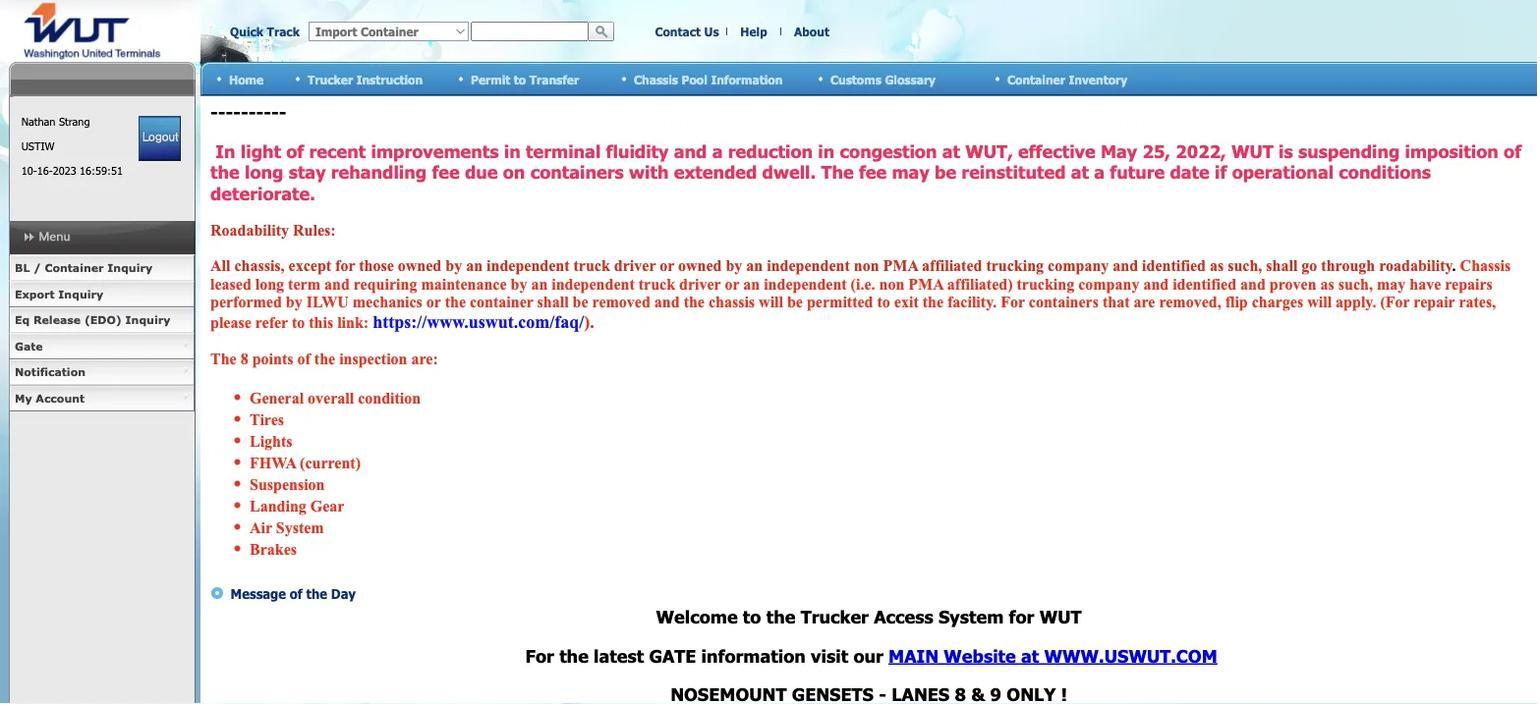 Task type: describe. For each thing, give the bounding box(es) containing it.
about
[[794, 24, 830, 39]]

home
[[229, 72, 264, 86]]

about link
[[794, 24, 830, 39]]

my account
[[15, 392, 85, 405]]

/
[[34, 261, 41, 275]]

ustiw
[[21, 140, 54, 153]]

my account link
[[9, 386, 195, 412]]

bl / container inquiry link
[[9, 256, 195, 282]]

to
[[514, 72, 526, 86]]

eq release (edo) inquiry link
[[9, 308, 195, 334]]

export
[[15, 288, 55, 301]]

instruction
[[356, 72, 423, 86]]

10-
[[21, 164, 37, 177]]

permit to transfer
[[471, 72, 579, 86]]

transfer
[[530, 72, 579, 86]]

my
[[15, 392, 32, 405]]

1 horizontal spatial container
[[1008, 72, 1065, 86]]

gate
[[15, 340, 43, 353]]

pool
[[682, 72, 708, 86]]

2023
[[53, 164, 76, 177]]

quick
[[230, 24, 264, 39]]

16:59:52
[[80, 164, 123, 177]]

bl
[[15, 261, 30, 275]]

trucker
[[308, 72, 353, 86]]

chassis
[[634, 72, 678, 86]]

nathan
[[21, 115, 56, 128]]

notification
[[15, 366, 86, 379]]

16-
[[37, 164, 53, 177]]



Task type: locate. For each thing, give the bounding box(es) containing it.
eq release (edo) inquiry
[[15, 314, 170, 327]]

0 vertical spatial container
[[1008, 72, 1065, 86]]

1 vertical spatial container
[[45, 261, 104, 275]]

inquiry for (edo)
[[125, 314, 170, 327]]

export inquiry link
[[9, 282, 195, 308]]

container inside bl / container inquiry link
[[45, 261, 104, 275]]

trucker instruction
[[308, 72, 423, 86]]

help
[[740, 24, 767, 39]]

inquiry up export inquiry link
[[107, 261, 152, 275]]

None text field
[[471, 22, 589, 41]]

help link
[[740, 24, 767, 39]]

export inquiry
[[15, 288, 103, 301]]

eq
[[15, 314, 30, 327]]

container up the export inquiry
[[45, 261, 104, 275]]

quick track
[[230, 24, 300, 39]]

customs
[[831, 72, 882, 86]]

bl / container inquiry
[[15, 261, 152, 275]]

account
[[36, 392, 85, 405]]

container left inventory
[[1008, 72, 1065, 86]]

strang
[[59, 115, 90, 128]]

chassis pool information
[[634, 72, 783, 86]]

nathan strang
[[21, 115, 90, 128]]

login image
[[139, 116, 181, 161]]

contact us
[[655, 24, 719, 39]]

2 vertical spatial inquiry
[[125, 314, 170, 327]]

track
[[267, 24, 300, 39]]

glossary
[[885, 72, 936, 86]]

gate link
[[9, 334, 195, 360]]

notification link
[[9, 360, 195, 386]]

customs glossary
[[831, 72, 936, 86]]

container inventory
[[1008, 72, 1128, 86]]

contact us link
[[655, 24, 719, 39]]

1 vertical spatial inquiry
[[58, 288, 103, 301]]

container
[[1008, 72, 1065, 86], [45, 261, 104, 275]]

10-16-2023 16:59:52
[[21, 164, 123, 177]]

information
[[711, 72, 783, 86]]

inquiry inside 'link'
[[125, 314, 170, 327]]

release
[[33, 314, 81, 327]]

inquiry
[[107, 261, 152, 275], [58, 288, 103, 301], [125, 314, 170, 327]]

inquiry down bl / container inquiry
[[58, 288, 103, 301]]

contact
[[655, 24, 701, 39]]

(edo)
[[84, 314, 122, 327]]

inventory
[[1069, 72, 1128, 86]]

inquiry for container
[[107, 261, 152, 275]]

inquiry right (edo)
[[125, 314, 170, 327]]

permit
[[471, 72, 510, 86]]

0 horizontal spatial container
[[45, 261, 104, 275]]

0 vertical spatial inquiry
[[107, 261, 152, 275]]

us
[[704, 24, 719, 39]]



Task type: vqa. For each thing, say whether or not it's contained in the screenshot.
the Find Password
no



